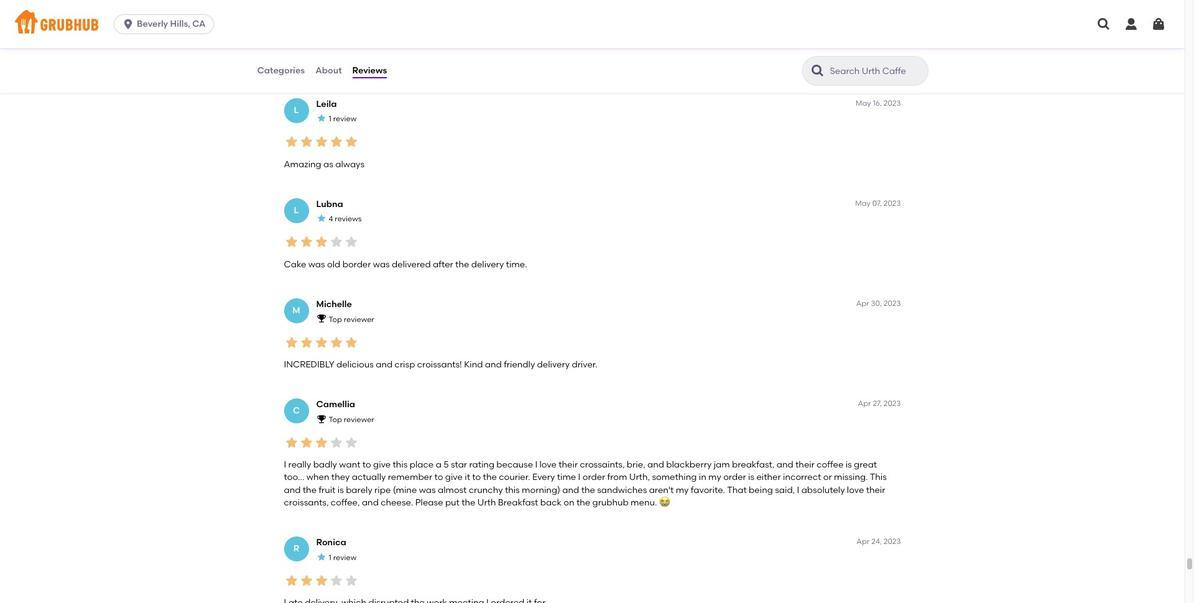Task type: locate. For each thing, give the bounding box(es) containing it.
4 2023 from the top
[[884, 399, 901, 408]]

1 review from the top
[[333, 115, 356, 123]]

my
[[518, 46, 530, 57]]

give up almost
[[445, 472, 463, 483]]

their down this
[[866, 485, 885, 495]]

0 vertical spatial delivery
[[471, 259, 504, 270]]

love right also
[[730, 46, 747, 57]]

review
[[333, 115, 356, 123], [333, 553, 356, 562]]

review down ronica
[[333, 553, 356, 562]]

service
[[562, 59, 592, 69]]

urth down crunchy
[[477, 498, 496, 508]]

1 vertical spatial give
[[445, 472, 463, 483]]

was left old
[[308, 259, 325, 270]]

2023 right 30,
[[884, 299, 901, 308]]

2 horizontal spatial order
[[723, 472, 746, 483]]

may left 16,
[[856, 99, 871, 107]]

i up "every"
[[535, 460, 537, 470]]

0 vertical spatial from
[[313, 46, 333, 57]]

menu.
[[631, 498, 657, 508]]

reviewer down camellia
[[344, 415, 374, 424]]

0 vertical spatial 1
[[329, 115, 331, 123]]

crunchy
[[469, 485, 503, 495]]

love down missing.
[[847, 485, 864, 495]]

delicious
[[336, 359, 374, 370]]

a for twice
[[437, 46, 443, 57]]

0 horizontal spatial this
[[393, 460, 408, 470]]

was up please
[[419, 485, 436, 495]]

1 vertical spatial my
[[676, 485, 689, 495]]

is down breakfast,
[[748, 472, 754, 483]]

may left the 07,
[[855, 199, 871, 208]]

badly
[[313, 460, 337, 470]]

1 horizontal spatial love
[[730, 46, 747, 57]]

(
[[393, 59, 396, 69]]

delivery
[[471, 259, 504, 270], [537, 359, 570, 370]]

1 vertical spatial top
[[329, 415, 342, 424]]

apr for i really badly want to give this place a 5 star rating because i love their crossaints, brie, and blackberry jam breakfast, and their coffee is great too... when they actually remember to give it to the courier. every time i order from urth, something in my order is either incorrect or missing. this and the fruit is barely ripe (mine was almost crunchy this morning) and the sandwiches aren't my favorite. that being said, i absolutely love their croissants, coffee, and cheese. please put the urth breakfast back on the grubhub menu. 😭
[[858, 399, 871, 408]]

2 vertical spatial love
[[847, 485, 864, 495]]

4 reviews
[[329, 215, 362, 224]]

top reviewer down camellia
[[329, 415, 374, 424]]

1 reviewer from the top
[[344, 315, 374, 324]]

top down michelle
[[329, 315, 342, 324]]

review down leila
[[333, 115, 356, 123]]

fruit
[[319, 485, 335, 495]]

from up sandwiches
[[607, 472, 627, 483]]

2023 right the 07,
[[884, 199, 901, 208]]

1 top from the top
[[329, 315, 342, 324]]

1 vertical spatial l
[[294, 205, 299, 216]]

1 for ronica
[[329, 553, 331, 562]]

😭
[[659, 498, 670, 508]]

top reviewer
[[329, 315, 374, 324], [329, 415, 374, 424]]

1 vertical spatial this
[[505, 485, 520, 495]]

1 down ronica
[[329, 553, 331, 562]]

0 horizontal spatial their
[[559, 460, 578, 470]]

was
[[308, 259, 325, 270], [373, 259, 390, 270], [419, 485, 436, 495]]

star icon image
[[316, 113, 326, 123], [284, 134, 299, 149], [299, 134, 314, 149], [314, 134, 329, 149], [329, 134, 344, 149], [344, 134, 359, 149], [316, 213, 326, 223], [284, 235, 299, 250], [299, 235, 314, 250], [314, 235, 329, 250], [329, 235, 344, 250], [344, 235, 359, 250], [284, 335, 299, 350], [299, 335, 314, 350], [314, 335, 329, 350], [329, 335, 344, 350], [344, 335, 359, 350], [284, 435, 299, 450], [299, 435, 314, 450], [314, 435, 329, 450], [329, 435, 344, 450], [344, 435, 359, 450], [316, 552, 326, 562], [284, 573, 299, 588], [299, 573, 314, 588], [314, 573, 329, 588], [329, 573, 344, 588], [344, 573, 359, 588]]

1 vertical spatial reviewer
[[344, 415, 374, 424]]

0 vertical spatial urth
[[335, 46, 353, 57]]

1 review
[[329, 115, 356, 123], [329, 553, 356, 562]]

from
[[313, 46, 333, 57], [607, 472, 627, 483]]

1 vertical spatial urth
[[477, 498, 496, 508]]

is
[[567, 46, 573, 57], [846, 460, 852, 470], [748, 472, 754, 483], [338, 485, 344, 495]]

to up almost
[[434, 472, 443, 483]]

my down something
[[676, 485, 689, 495]]

this up remember
[[393, 460, 408, 470]]

1 horizontal spatial delivery
[[537, 359, 570, 370]]

was right border at left top
[[373, 259, 390, 270]]

0 horizontal spatial svg image
[[122, 18, 134, 30]]

urth up the "occasional"
[[335, 46, 353, 57]]

0 vertical spatial l
[[294, 105, 299, 115]]

top reviewer down michelle
[[329, 315, 374, 324]]

0 vertical spatial trophy icon image
[[316, 314, 326, 324]]

the up crunchy
[[483, 472, 497, 483]]

0 vertical spatial top reviewer
[[329, 315, 374, 324]]

review for ronica
[[333, 553, 356, 562]]

love up "every"
[[539, 460, 557, 470]]

grubhub
[[592, 498, 629, 508]]

1 vertical spatial a
[[436, 460, 441, 470]]

delivery left driver.
[[537, 359, 570, 370]]

2 1 from the top
[[329, 553, 331, 562]]

0 vertical spatial review
[[333, 115, 356, 123]]

place
[[410, 460, 434, 470]]

0 vertical spatial 1 review
[[329, 115, 356, 123]]

and right brie, on the bottom of page
[[647, 460, 664, 470]]

2023 right 16,
[[884, 99, 901, 107]]

absolutely
[[801, 485, 845, 495]]

ripe
[[374, 485, 391, 495]]

2 horizontal spatial their
[[866, 485, 885, 495]]

in
[[699, 472, 706, 483]]

i down incorrect
[[797, 485, 799, 495]]

search icon image
[[810, 63, 825, 78]]

reviews button
[[352, 49, 388, 93]]

2023 for time.
[[884, 199, 901, 208]]

1 review for leila
[[329, 115, 356, 123]]

i
[[284, 46, 286, 57], [706, 46, 709, 57], [284, 460, 286, 470], [535, 460, 537, 470], [578, 472, 580, 483], [797, 485, 799, 495]]

0 horizontal spatial from
[[313, 46, 333, 57]]

breakfast,
[[732, 460, 774, 470]]

1 vertical spatial 1 review
[[329, 553, 356, 562]]

1 vertical spatial love
[[539, 460, 557, 470]]

the right 'after' at the top left
[[455, 259, 469, 270]]

3 2023 from the top
[[884, 299, 901, 308]]

apr 27, 2023
[[858, 399, 901, 408]]

or
[[823, 472, 832, 483]]

back
[[540, 498, 562, 508]]

about button
[[315, 49, 342, 93]]

2 horizontal spatial was
[[419, 485, 436, 495]]

after
[[433, 259, 453, 270]]

0 vertical spatial this
[[393, 460, 408, 470]]

apr left 24,
[[857, 537, 870, 546]]

coffee
[[817, 460, 843, 470]]

a left 5
[[436, 460, 441, 470]]

2 l from the top
[[294, 205, 299, 216]]

is up missing.
[[846, 460, 852, 470]]

aren't
[[649, 485, 674, 495]]

reviewer down michelle
[[344, 315, 374, 324]]

1 2023 from the top
[[884, 99, 901, 107]]

1 trophy icon image from the top
[[316, 314, 326, 324]]

0 horizontal spatial order
[[288, 46, 311, 57]]

2023 right 27,
[[884, 399, 901, 408]]

l left lubna
[[294, 205, 299, 216]]

2 1 review from the top
[[329, 553, 356, 562]]

and down barely
[[362, 498, 379, 508]]

1 review down ronica
[[329, 553, 356, 562]]

the right on
[[576, 498, 590, 508]]

put
[[445, 498, 459, 508]]

1 1 review from the top
[[329, 115, 356, 123]]

1 l from the top
[[294, 105, 299, 115]]

a for place
[[436, 460, 441, 470]]

0 vertical spatial a
[[437, 46, 443, 57]]

best.
[[495, 59, 516, 69]]

morning)
[[522, 485, 560, 495]]

being
[[749, 485, 773, 495]]

a inside i really badly want to give this place a 5 star rating because i love their crossaints, brie, and blackberry jam breakfast, and their coffee is great too... when they actually remember to give it to the courier. every time i order from urth, something in my order is either incorrect or missing. this and the fruit is barely ripe (mine was almost crunchy this morning) and the sandwiches aren't my favorite. that being said, i absolutely love their croissants, coffee, and cheese. please put the urth breakfast back on the grubhub menu. 😭
[[436, 460, 441, 470]]

1 top reviewer from the top
[[329, 315, 374, 324]]

1 horizontal spatial my
[[708, 472, 721, 483]]

my right in
[[708, 472, 721, 483]]

2 2023 from the top
[[884, 199, 901, 208]]

trophy icon image down camellia
[[316, 414, 326, 424]]

the up croissants,
[[303, 485, 317, 495]]

1 vertical spatial from
[[607, 472, 627, 483]]

2023 right 24,
[[884, 537, 901, 546]]

0 horizontal spatial love
[[539, 460, 557, 470]]

0 horizontal spatial delivery
[[471, 259, 504, 270]]

rating
[[469, 460, 494, 470]]

2023
[[884, 99, 901, 107], [884, 199, 901, 208], [884, 299, 901, 308], [884, 399, 901, 408], [884, 537, 901, 546]]

apr left 30,
[[856, 299, 869, 308]]

review for leila
[[333, 115, 356, 123]]

order inside "i order from urth cafe at least twice a week if not more. my favorite is the basil chicken it's amazing!! i also love the smoked salmon, breakfast items, occasional dessert ( amazing). teas are the best. customer service 5⭐️"
[[288, 46, 311, 57]]

2 review from the top
[[333, 553, 356, 562]]

0 vertical spatial give
[[373, 460, 391, 470]]

0 horizontal spatial give
[[373, 460, 391, 470]]

courier.
[[499, 472, 530, 483]]

this down courier. on the bottom left of the page
[[505, 485, 520, 495]]

1 vertical spatial apr
[[858, 399, 871, 408]]

0 vertical spatial apr
[[856, 299, 869, 308]]

cheese.
[[381, 498, 413, 508]]

week
[[445, 46, 467, 57]]

a
[[437, 46, 443, 57], [436, 460, 441, 470]]

beverly hills, ca
[[137, 19, 206, 29]]

2 horizontal spatial to
[[472, 472, 481, 483]]

svg image
[[1151, 17, 1166, 32]]

from inside i really badly want to give this place a 5 star rating because i love their crossaints, brie, and blackberry jam breakfast, and their coffee is great too... when they actually remember to give it to the courier. every time i order from urth, something in my order is either incorrect or missing. this and the fruit is barely ripe (mine was almost crunchy this morning) and the sandwiches aren't my favorite. that being said, i absolutely love their croissants, coffee, and cheese. please put the urth breakfast back on the grubhub menu. 😭
[[607, 472, 627, 483]]

0 horizontal spatial to
[[362, 460, 371, 470]]

said,
[[775, 485, 795, 495]]

0 vertical spatial love
[[730, 46, 747, 57]]

their up incorrect
[[795, 460, 815, 470]]

delivered
[[392, 259, 431, 270]]

trophy icon image
[[316, 314, 326, 324], [316, 414, 326, 424]]

order up that
[[723, 472, 746, 483]]

a inside "i order from urth cafe at least twice a week if not more. my favorite is the basil chicken it's amazing!! i also love the smoked salmon, breakfast items, occasional dessert ( amazing). teas are the best. customer service 5⭐️"
[[437, 46, 443, 57]]

1 review down leila
[[329, 115, 356, 123]]

to
[[362, 460, 371, 470], [434, 472, 443, 483], [472, 472, 481, 483]]

urth,
[[629, 472, 650, 483]]

great
[[854, 460, 877, 470]]

l left leila
[[294, 105, 299, 115]]

l for leila
[[294, 105, 299, 115]]

their up time
[[559, 460, 578, 470]]

svg image
[[1096, 17, 1111, 32], [1124, 17, 1139, 32], [122, 18, 134, 30]]

0 vertical spatial top
[[329, 315, 342, 324]]

crisp
[[395, 359, 415, 370]]

1 vertical spatial top reviewer
[[329, 415, 374, 424]]

i right time
[[578, 472, 580, 483]]

1 down leila
[[329, 115, 331, 123]]

reviewer
[[344, 315, 374, 324], [344, 415, 374, 424]]

order up items,
[[288, 46, 311, 57]]

top for michelle
[[329, 315, 342, 324]]

apr left 27,
[[858, 399, 871, 408]]

top down camellia
[[329, 415, 342, 424]]

trophy icon image down michelle
[[316, 314, 326, 324]]

top
[[329, 315, 342, 324], [329, 415, 342, 424]]

is inside "i order from urth cafe at least twice a week if not more. my favorite is the basil chicken it's amazing!! i also love the smoked salmon, breakfast items, occasional dessert ( amazing). teas are the best. customer service 5⭐️"
[[567, 46, 573, 57]]

incredibly
[[284, 359, 334, 370]]

delivery left time.
[[471, 259, 504, 270]]

1 1 from the top
[[329, 115, 331, 123]]

dessert
[[360, 59, 391, 69]]

not
[[476, 46, 490, 57]]

urth inside i really badly want to give this place a 5 star rating because i love their crossaints, brie, and blackberry jam breakfast, and their coffee is great too... when they actually remember to give it to the courier. every time i order from urth, something in my order is either incorrect or missing. this and the fruit is barely ripe (mine was almost crunchy this morning) and the sandwiches aren't my favorite. that being said, i absolutely love their croissants, coffee, and cheese. please put the urth breakfast back on the grubhub menu. 😭
[[477, 498, 496, 508]]

top reviewer for camellia
[[329, 415, 374, 424]]

1 vertical spatial review
[[333, 553, 356, 562]]

2 reviewer from the top
[[344, 415, 374, 424]]

from inside "i order from urth cafe at least twice a week if not more. my favorite is the basil chicken it's amazing!! i also love the smoked salmon, breakfast items, occasional dessert ( amazing). teas are the best. customer service 5⭐️"
[[313, 46, 333, 57]]

0 vertical spatial may
[[856, 99, 871, 107]]

their
[[559, 460, 578, 470], [795, 460, 815, 470], [866, 485, 885, 495]]

1 vertical spatial delivery
[[537, 359, 570, 370]]

apr 30, 2023
[[856, 299, 901, 308]]

1 vertical spatial may
[[855, 199, 871, 208]]

2023 for driver.
[[884, 299, 901, 308]]

to up actually
[[362, 460, 371, 470]]

2 trophy icon image from the top
[[316, 414, 326, 424]]

(mine
[[393, 485, 417, 495]]

1 vertical spatial trophy icon image
[[316, 414, 326, 424]]

1 review for ronica
[[329, 553, 356, 562]]

give
[[373, 460, 391, 470], [445, 472, 463, 483]]

old
[[327, 259, 340, 270]]

the up service
[[575, 46, 589, 57]]

2 horizontal spatial love
[[847, 485, 864, 495]]

is down they on the bottom left of page
[[338, 485, 344, 495]]

croissants,
[[284, 498, 329, 508]]

main navigation navigation
[[0, 0, 1185, 49]]

1 horizontal spatial urth
[[477, 498, 496, 508]]

barely
[[346, 485, 372, 495]]

2 top from the top
[[329, 415, 342, 424]]

incredibly delicious and crisp croissants! kind and friendly delivery driver.
[[284, 359, 597, 370]]

delivery for the
[[471, 259, 504, 270]]

a left week on the top left of the page
[[437, 46, 443, 57]]

actually
[[352, 472, 386, 483]]

0 horizontal spatial urth
[[335, 46, 353, 57]]

1 horizontal spatial this
[[505, 485, 520, 495]]

1 vertical spatial 1
[[329, 553, 331, 562]]

1 horizontal spatial from
[[607, 472, 627, 483]]

give up actually
[[373, 460, 391, 470]]

0 horizontal spatial my
[[676, 485, 689, 495]]

24,
[[871, 537, 882, 546]]

order down crossaints,
[[582, 472, 605, 483]]

1 horizontal spatial svg image
[[1096, 17, 1111, 32]]

to right it
[[472, 472, 481, 483]]

2 top reviewer from the top
[[329, 415, 374, 424]]

0 vertical spatial reviewer
[[344, 315, 374, 324]]

reviews
[[352, 65, 387, 76]]

urth inside "i order from urth cafe at least twice a week if not more. my favorite is the basil chicken it's amazing!! i also love the smoked salmon, breakfast items, occasional dessert ( amazing). teas are the best. customer service 5⭐️"
[[335, 46, 353, 57]]

is up service
[[567, 46, 573, 57]]

want
[[339, 460, 360, 470]]

from up the "occasional"
[[313, 46, 333, 57]]

that
[[727, 485, 747, 495]]

may
[[856, 99, 871, 107], [855, 199, 871, 208]]

smoked
[[765, 46, 798, 57]]



Task type: vqa. For each thing, say whether or not it's contained in the screenshot.
the pizza to the bottom
no



Task type: describe. For each thing, give the bounding box(es) containing it.
missing.
[[834, 472, 868, 483]]

and up either
[[777, 460, 793, 470]]

1 horizontal spatial to
[[434, 472, 443, 483]]

croissants!
[[417, 359, 462, 370]]

driver.
[[572, 359, 597, 370]]

they
[[331, 472, 350, 483]]

favorite
[[533, 46, 565, 57]]

crossaints,
[[580, 460, 625, 470]]

as
[[323, 159, 333, 169]]

5⭐️
[[594, 59, 610, 69]]

1 horizontal spatial order
[[582, 472, 605, 483]]

the up grubhub
[[581, 485, 595, 495]]

reviewer for michelle
[[344, 315, 374, 324]]

either
[[756, 472, 781, 483]]

i left also
[[706, 46, 709, 57]]

r
[[293, 544, 299, 554]]

trophy icon image for michelle
[[316, 314, 326, 324]]

l for lubna
[[294, 205, 299, 216]]

every
[[532, 472, 555, 483]]

1 horizontal spatial give
[[445, 472, 463, 483]]

more.
[[492, 46, 516, 57]]

it
[[465, 472, 470, 483]]

also
[[711, 46, 728, 57]]

border
[[342, 259, 371, 270]]

may for amazing as always
[[856, 99, 871, 107]]

time.
[[506, 259, 527, 270]]

may for cake was old border was delivered after the delivery time.
[[855, 199, 871, 208]]

incorrect
[[783, 472, 821, 483]]

apr for incredibly delicious and crisp croissants! kind and friendly delivery driver.
[[856, 299, 869, 308]]

love inside "i order from urth cafe at least twice a week if not more. my favorite is the basil chicken it's amazing!! i also love the smoked salmon, breakfast items, occasional dessert ( amazing). teas are the best. customer service 5⭐️"
[[730, 46, 747, 57]]

i up items,
[[284, 46, 286, 57]]

i really badly want to give this place a 5 star rating because i love their crossaints, brie, and blackberry jam breakfast, and their coffee is great too... when they actually remember to give it to the courier. every time i order from urth, something in my order is either incorrect or missing. this and the fruit is barely ripe (mine was almost crunchy this morning) and the sandwiches aren't my favorite. that being said, i absolutely love their croissants, coffee, and cheese. please put the urth breakfast back on the grubhub menu. 😭
[[284, 460, 887, 508]]

1 horizontal spatial was
[[373, 259, 390, 270]]

on
[[564, 498, 574, 508]]

blackberry
[[666, 460, 712, 470]]

chicken
[[613, 46, 647, 57]]

1 horizontal spatial their
[[795, 460, 815, 470]]

reviews
[[335, 215, 362, 224]]

and left crisp
[[376, 359, 393, 370]]

it's
[[649, 46, 661, 57]]

was inside i really badly want to give this place a 5 star rating because i love their crossaints, brie, and blackberry jam breakfast, and their coffee is great too... when they actually remember to give it to the courier. every time i order from urth, something in my order is either incorrect or missing. this and the fruit is barely ripe (mine was almost crunchy this morning) and the sandwiches aren't my favorite. that being said, i absolutely love their croissants, coffee, and cheese. please put the urth breakfast back on the grubhub menu. 😭
[[419, 485, 436, 495]]

delivery for friendly
[[537, 359, 570, 370]]

m
[[292, 305, 300, 316]]

beverly
[[137, 19, 168, 29]]

cake
[[284, 259, 306, 270]]

sandwiches
[[597, 485, 647, 495]]

top for camellia
[[329, 415, 342, 424]]

c
[[293, 406, 300, 416]]

customer
[[518, 59, 560, 69]]

Search Urth Caffe search field
[[829, 65, 924, 77]]

items,
[[284, 59, 309, 69]]

cake was old border was delivered after the delivery time.
[[284, 259, 527, 270]]

occasional
[[311, 59, 358, 69]]

if
[[469, 46, 474, 57]]

2 horizontal spatial svg image
[[1124, 17, 1139, 32]]

the left smoked
[[749, 46, 763, 57]]

4
[[329, 215, 333, 224]]

and up on
[[562, 485, 579, 495]]

30,
[[871, 299, 882, 308]]

ca
[[192, 19, 206, 29]]

michelle
[[316, 299, 352, 310]]

jam
[[714, 460, 730, 470]]

1 for leila
[[329, 115, 331, 123]]

reviewer for camellia
[[344, 415, 374, 424]]

always
[[335, 159, 364, 169]]

friendly
[[504, 359, 535, 370]]

0 horizontal spatial was
[[308, 259, 325, 270]]

16,
[[873, 99, 882, 107]]

apr 24, 2023
[[857, 537, 901, 546]]

when
[[306, 472, 329, 483]]

07,
[[872, 199, 882, 208]]

top reviewer for michelle
[[329, 315, 374, 324]]

the down not on the top left
[[480, 59, 493, 69]]

about
[[315, 65, 342, 76]]

2023 for 5
[[884, 399, 901, 408]]

hills,
[[170, 19, 190, 29]]

and right kind
[[485, 359, 502, 370]]

may 07, 2023
[[855, 199, 901, 208]]

categories
[[257, 65, 305, 76]]

salmon,
[[801, 46, 834, 57]]

favorite.
[[691, 485, 725, 495]]

time
[[557, 472, 576, 483]]

and down too...
[[284, 485, 301, 495]]

categories button
[[257, 49, 305, 93]]

please
[[415, 498, 443, 508]]

star
[[451, 460, 467, 470]]

trophy icon image for camellia
[[316, 414, 326, 424]]

twice
[[412, 46, 435, 57]]

beverly hills, ca button
[[114, 14, 219, 34]]

2 vertical spatial apr
[[857, 537, 870, 546]]

amazing as always
[[284, 159, 364, 169]]

5
[[444, 460, 449, 470]]

camellia
[[316, 399, 355, 410]]

i order from urth cafe at least twice a week if not more. my favorite is the basil chicken it's amazing!! i also love the smoked salmon, breakfast items, occasional dessert ( amazing). teas are the best. customer service 5⭐️
[[284, 46, 876, 69]]

this
[[870, 472, 887, 483]]

are
[[463, 59, 477, 69]]

amazing).
[[398, 59, 440, 69]]

breakfast
[[836, 46, 876, 57]]

almost
[[438, 485, 467, 495]]

leila
[[316, 99, 337, 109]]

5 2023 from the top
[[884, 537, 901, 546]]

0 vertical spatial my
[[708, 472, 721, 483]]

the right put
[[462, 498, 475, 508]]

i left really
[[284, 460, 286, 470]]

cafe
[[356, 46, 376, 57]]

kind
[[464, 359, 483, 370]]

27,
[[873, 399, 882, 408]]

brie,
[[627, 460, 645, 470]]

something
[[652, 472, 697, 483]]

at
[[378, 46, 387, 57]]

svg image inside beverly hills, ca button
[[122, 18, 134, 30]]



